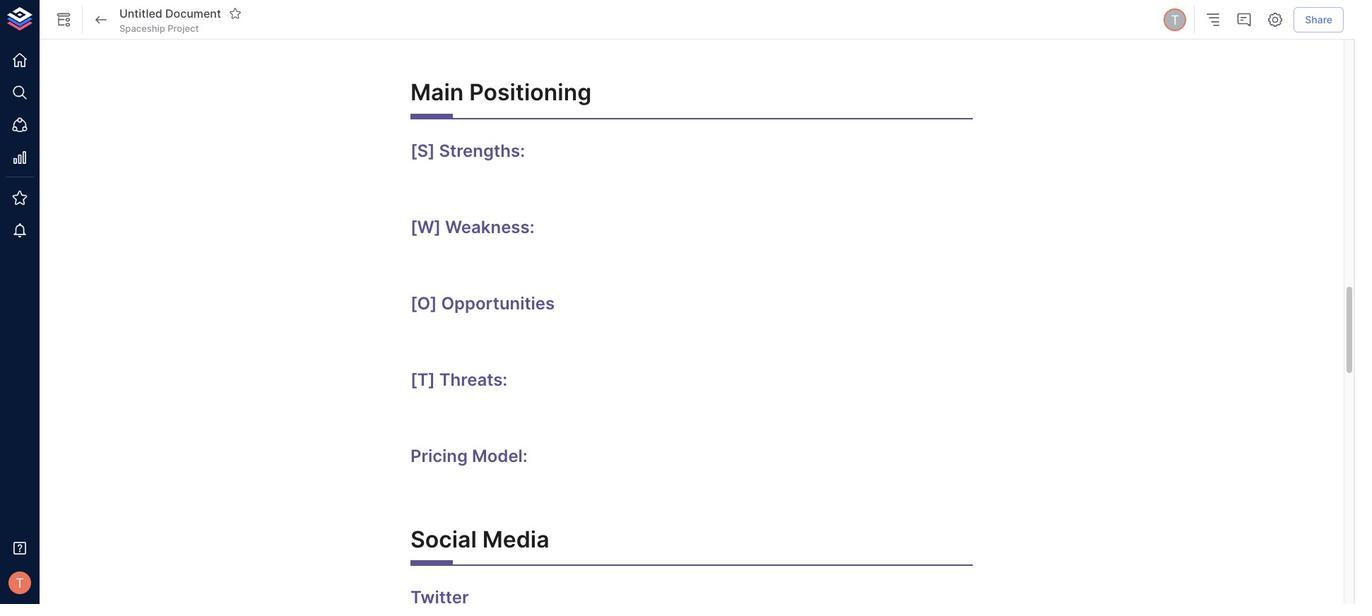 Task type: locate. For each thing, give the bounding box(es) containing it.
share button
[[1295, 7, 1345, 33]]

0 horizontal spatial t
[[16, 575, 24, 591]]

project
[[168, 23, 199, 34]]

opportunities
[[441, 293, 555, 314]]

0 vertical spatial t button
[[1162, 6, 1189, 33]]

comments image
[[1237, 11, 1254, 28]]

favorite image
[[229, 7, 242, 20]]

1 vertical spatial t
[[16, 575, 24, 591]]

t
[[1172, 12, 1180, 27], [16, 575, 24, 591]]

[o]
[[411, 293, 437, 314]]

weakness:
[[445, 217, 535, 237]]

threats:
[[439, 369, 508, 390]]

0 vertical spatial t
[[1172, 12, 1180, 27]]

spaceship project link
[[119, 22, 199, 35]]

share
[[1306, 13, 1333, 25]]

media
[[483, 526, 550, 553]]

spaceship project
[[119, 23, 199, 34]]

[w]
[[411, 217, 441, 237]]

social media
[[411, 526, 550, 553]]

pricing
[[411, 446, 468, 466]]

main
[[411, 79, 464, 106]]

0 horizontal spatial t button
[[4, 568, 35, 599]]

t button
[[1162, 6, 1189, 33], [4, 568, 35, 599]]



Task type: vqa. For each thing, say whether or not it's contained in the screenshot.
[S]
yes



Task type: describe. For each thing, give the bounding box(es) containing it.
go back image
[[93, 11, 110, 28]]

social
[[411, 526, 477, 553]]

[w] weakness:
[[411, 217, 535, 237]]

settings image
[[1268, 11, 1285, 28]]

main positioning
[[411, 79, 592, 106]]

[t] threats:
[[411, 369, 508, 390]]

document
[[165, 6, 221, 20]]

spaceship
[[119, 23, 165, 34]]

positioning
[[470, 79, 592, 106]]

table of contents image
[[1205, 11, 1222, 28]]

[s]
[[411, 140, 435, 161]]

untitled
[[119, 6, 162, 20]]

[o] opportunities
[[411, 293, 555, 314]]

model:
[[472, 446, 528, 466]]

[s] strengths:
[[411, 140, 525, 161]]

pricing model:
[[411, 446, 528, 466]]

strengths:
[[439, 140, 525, 161]]

[t]
[[411, 369, 435, 390]]

1 horizontal spatial t
[[1172, 12, 1180, 27]]

show wiki image
[[55, 11, 72, 28]]

untitled document
[[119, 6, 221, 20]]

1 horizontal spatial t button
[[1162, 6, 1189, 33]]

1 vertical spatial t button
[[4, 568, 35, 599]]



